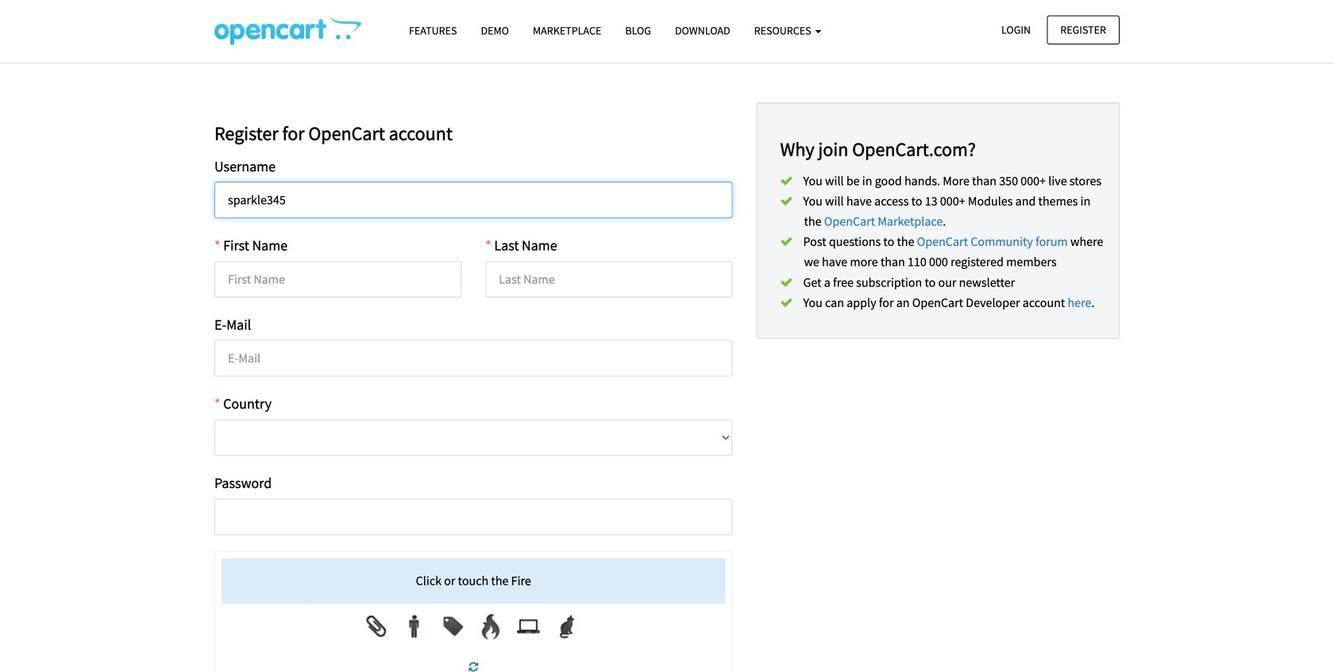 Task type: describe. For each thing, give the bounding box(es) containing it.
Last Name text field
[[485, 261, 733, 298]]

opencart - account register image
[[214, 17, 361, 45]]



Task type: vqa. For each thing, say whether or not it's contained in the screenshot.
the left "want"
no



Task type: locate. For each thing, give the bounding box(es) containing it.
Username text field
[[214, 182, 733, 218]]

refresh image
[[469, 662, 478, 673]]

First Name text field
[[214, 261, 462, 298]]

None password field
[[214, 499, 733, 535]]

E-Mail text field
[[214, 340, 733, 377]]



